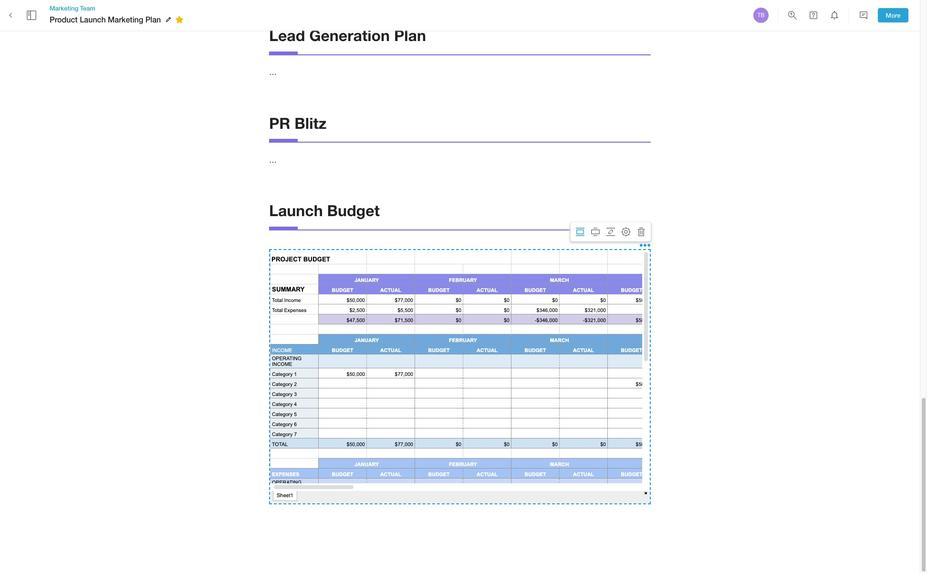 Task type: vqa. For each thing, say whether or not it's contained in the screenshot.
2nd '…' from the bottom
yes



Task type: describe. For each thing, give the bounding box(es) containing it.
tb
[[758, 12, 765, 19]]

more button
[[879, 8, 909, 23]]

budget
[[327, 202, 380, 220]]

1 vertical spatial launch
[[269, 202, 323, 220]]

0 horizontal spatial marketing
[[50, 4, 78, 12]]

team
[[80, 4, 95, 12]]

blitz
[[295, 114, 327, 132]]

product
[[50, 15, 78, 24]]

generation
[[310, 26, 390, 44]]

remove favorite image
[[174, 14, 185, 25]]



Task type: locate. For each thing, give the bounding box(es) containing it.
0 vertical spatial …
[[269, 68, 277, 76]]

1 vertical spatial …
[[269, 156, 277, 164]]

pr blitz
[[269, 114, 327, 132]]

launch
[[80, 15, 106, 24], [269, 202, 323, 220]]

launch budget
[[269, 202, 380, 220]]

marketing team link
[[50, 4, 187, 12]]

1 vertical spatial marketing
[[108, 15, 143, 24]]

1 … from the top
[[269, 68, 277, 76]]

lead
[[269, 26, 305, 44]]

… down lead
[[269, 68, 277, 76]]

0 vertical spatial marketing
[[50, 4, 78, 12]]

0 horizontal spatial plan
[[145, 15, 161, 24]]

1 horizontal spatial plan
[[394, 26, 426, 44]]

0 vertical spatial plan
[[145, 15, 161, 24]]

1 horizontal spatial launch
[[269, 202, 323, 220]]

marketing team
[[50, 4, 95, 12]]

pr
[[269, 114, 291, 132]]

lead generation plan
[[269, 26, 426, 44]]

marketing down the marketing team link
[[108, 15, 143, 24]]

tb button
[[753, 6, 771, 24]]

… down pr
[[269, 156, 277, 164]]

1 horizontal spatial marketing
[[108, 15, 143, 24]]

marketing
[[50, 4, 78, 12], [108, 15, 143, 24]]

plan
[[145, 15, 161, 24], [394, 26, 426, 44]]

more
[[887, 11, 901, 19]]

0 horizontal spatial launch
[[80, 15, 106, 24]]

0 vertical spatial launch
[[80, 15, 106, 24]]

1 vertical spatial plan
[[394, 26, 426, 44]]

2 … from the top
[[269, 156, 277, 164]]

marketing up the product
[[50, 4, 78, 12]]

…
[[269, 68, 277, 76], [269, 156, 277, 164]]

product launch marketing plan
[[50, 15, 161, 24]]



